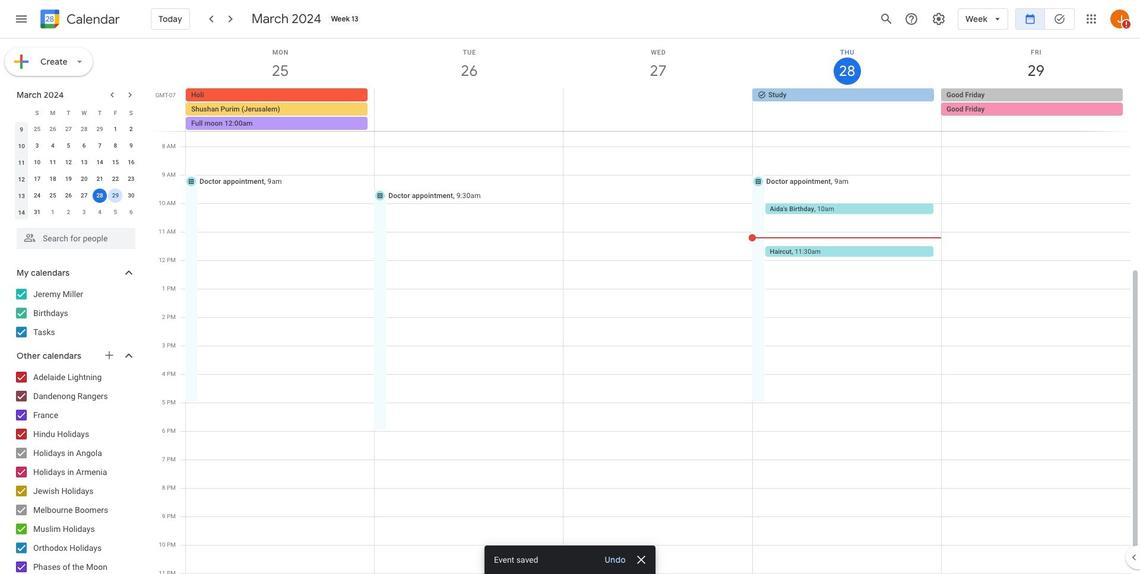 Task type: describe. For each thing, give the bounding box(es) containing it.
calendar element
[[38, 7, 120, 33]]

february 28 element
[[77, 122, 91, 137]]

28, today element
[[93, 189, 107, 203]]

15 element
[[108, 156, 123, 170]]

4 element
[[46, 139, 60, 153]]

april 2 element
[[61, 205, 76, 220]]

main drawer image
[[14, 12, 29, 26]]

april 3 element
[[77, 205, 91, 220]]

5 element
[[61, 139, 76, 153]]

13 element
[[77, 156, 91, 170]]

8 element
[[108, 139, 123, 153]]

27 element
[[77, 189, 91, 203]]

1 element
[[108, 122, 123, 137]]

21 element
[[93, 172, 107, 186]]

february 26 element
[[46, 122, 60, 137]]

heading inside calendar element
[[64, 12, 120, 26]]

settings menu image
[[932, 12, 946, 26]]

6 element
[[77, 139, 91, 153]]

february 25 element
[[30, 122, 44, 137]]

march 2024 grid
[[11, 105, 139, 221]]

12 element
[[61, 156, 76, 170]]

25 element
[[46, 189, 60, 203]]

24 element
[[30, 189, 44, 203]]

31 element
[[30, 205, 44, 220]]

26 element
[[61, 189, 76, 203]]

my calendars list
[[2, 285, 147, 342]]

10 element
[[30, 156, 44, 170]]

add other calendars image
[[103, 350, 115, 362]]

7 element
[[93, 139, 107, 153]]

february 29 element
[[93, 122, 107, 137]]



Task type: locate. For each thing, give the bounding box(es) containing it.
2 element
[[124, 122, 138, 137]]

column header inside march 2024 grid
[[14, 105, 29, 121]]

29 element
[[108, 189, 123, 203]]

row group inside march 2024 grid
[[14, 121, 139, 221]]

20 element
[[77, 172, 91, 186]]

april 1 element
[[46, 205, 60, 220]]

april 4 element
[[93, 205, 107, 220]]

3 element
[[30, 139, 44, 153]]

april 6 element
[[124, 205, 138, 220]]

19 element
[[61, 172, 76, 186]]

cell
[[186, 88, 375, 131], [375, 88, 564, 131], [564, 88, 752, 131], [941, 88, 1130, 131], [92, 188, 108, 204], [108, 188, 123, 204]]

row
[[181, 88, 1140, 131], [14, 105, 139, 121], [14, 121, 139, 138], [14, 138, 139, 154], [14, 154, 139, 171], [14, 171, 139, 188], [14, 188, 139, 204], [14, 204, 139, 221]]

11 element
[[46, 156, 60, 170]]

22 element
[[108, 172, 123, 186]]

16 element
[[124, 156, 138, 170]]

Search for people text field
[[24, 228, 128, 249]]

heading
[[64, 12, 120, 26]]

column header
[[14, 105, 29, 121]]

23 element
[[124, 172, 138, 186]]

grid
[[152, 39, 1140, 575]]

None search field
[[0, 223, 147, 249]]

14 element
[[93, 156, 107, 170]]

17 element
[[30, 172, 44, 186]]

april 5 element
[[108, 205, 123, 220]]

row group
[[14, 121, 139, 221]]

18 element
[[46, 172, 60, 186]]

30 element
[[124, 189, 138, 203]]

other calendars list
[[2, 368, 147, 575]]

february 27 element
[[61, 122, 76, 137]]

9 element
[[124, 139, 138, 153]]



Task type: vqa. For each thing, say whether or not it's contained in the screenshot.
the bottommost 4
no



